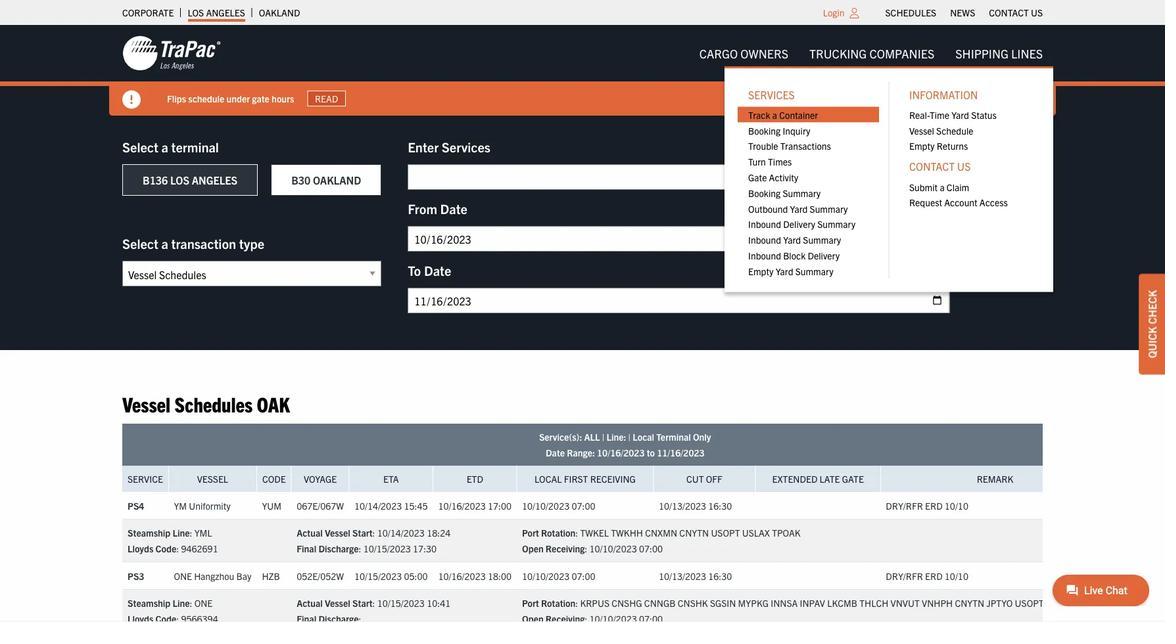 Task type: describe. For each thing, give the bounding box(es) containing it.
us inside 'contact us' menu item
[[957, 160, 971, 173]]

discharge
[[319, 543, 359, 555]]

steamship for steamship line : one
[[128, 597, 171, 609]]

extended
[[772, 473, 818, 485]]

information menu item
[[899, 82, 1040, 154]]

067e/067w
[[297, 500, 344, 512]]

summary down outbound yard summary link
[[818, 218, 856, 230]]

trucking companies
[[810, 46, 935, 61]]

time
[[930, 109, 950, 121]]

turn times link
[[738, 154, 879, 170]]

cnshk
[[678, 597, 708, 609]]

16:30 for 10/16/2023 18:00
[[708, 570, 732, 582]]

052e/052w
[[297, 570, 344, 582]]

login link
[[823, 7, 845, 18]]

: down the one hangzhou bay
[[190, 597, 192, 609]]

services menu item
[[738, 82, 879, 279]]

ps3
[[128, 570, 144, 582]]

oakland link
[[259, 3, 300, 22]]

actual vessel start : 10/14/2023 18:24 final discharge : 10/15/2023 17:30
[[297, 527, 451, 555]]

dry/rfr for 10/16/2023 17:00
[[886, 500, 923, 512]]

trouble
[[748, 140, 778, 152]]

hzb
[[262, 570, 280, 582]]

1 vertical spatial angeles
[[192, 174, 237, 187]]

date inside service(s): all | line: | local terminal only date range: 10/16/2023 to 11/16/2023
[[546, 447, 565, 459]]

1 vertical spatial los
[[170, 174, 189, 187]]

open
[[522, 543, 544, 555]]

05:00
[[404, 570, 428, 582]]

10/16/2023 for 10/16/2023 18:00
[[438, 570, 486, 582]]

uniformity
[[189, 500, 231, 512]]

steamship line : yml lloyds code : 9462691
[[128, 527, 218, 555]]

: left krpus
[[576, 597, 578, 609]]

inquiry
[[783, 124, 811, 136]]

1 inbound from the top
[[748, 218, 781, 230]]

remark
[[977, 473, 1014, 485]]

trouble transactions link
[[738, 138, 879, 154]]

10/10/2023 07:00 for 18:00
[[522, 570, 595, 582]]

a for claim
[[940, 181, 945, 193]]

1 booking from the top
[[748, 124, 781, 136]]

request
[[909, 197, 942, 209]]

type
[[239, 235, 264, 252]]

cargo
[[699, 46, 738, 61]]

to date
[[408, 262, 451, 279]]

07:00 for 18:00
[[572, 570, 595, 582]]

b136 los angeles
[[143, 174, 237, 187]]

start for 10/15/2023
[[352, 597, 373, 609]]

18:24
[[427, 527, 451, 539]]

yml
[[194, 527, 212, 539]]

corporate
[[122, 7, 174, 18]]

vessel schedule link
[[899, 123, 1040, 138]]

10/13/2023 16:30 for 18:00
[[659, 570, 732, 582]]

1 horizontal spatial receiving
[[590, 473, 636, 485]]

start for 10/14/2023
[[352, 527, 373, 539]]

los angeles link
[[188, 3, 245, 22]]

solid image
[[122, 90, 141, 109]]

empty inside real-time yard status vessel schedule empty returns
[[909, 140, 935, 152]]

transaction
[[171, 235, 236, 252]]

information
[[909, 88, 978, 101]]

menu bar containing schedules
[[879, 3, 1050, 22]]

voyage
[[304, 473, 337, 485]]

corporate link
[[122, 3, 174, 22]]

news
[[950, 7, 975, 18]]

07:00 inside the port rotation : twkel twkhh cnxmn cnytn usopt uslax tpoak open receiving : 10/10/2023 07:00
[[639, 543, 663, 555]]

dry/rfr for 10/16/2023 18:00
[[886, 570, 923, 582]]

actual for actual vessel start : 10/14/2023 18:24 final discharge : 10/15/2023 17:30
[[297, 527, 323, 539]]

twkhh
[[611, 527, 643, 539]]

service(s):
[[539, 431, 582, 443]]

angeles inside los angeles link
[[206, 7, 245, 18]]

yum
[[262, 500, 282, 512]]

extended late gate
[[772, 473, 864, 485]]

1 vertical spatial oakland
[[313, 174, 361, 187]]

actual for actual vessel start : 10/15/2023 10:41
[[297, 597, 323, 609]]

summary down gate activity link
[[783, 187, 821, 199]]

1 vertical spatial 10/15/2023
[[354, 570, 402, 582]]

1 vertical spatial delivery
[[808, 250, 840, 262]]

track a container booking inquiry trouble transactions turn times gate activity booking summary outbound yard summary inbound delivery summary inbound yard summary inbound block delivery empty yard summary
[[748, 109, 856, 277]]

1 vertical spatial contact us link
[[899, 154, 1040, 179]]

real-time yard status link
[[899, 107, 1040, 123]]

10/10 for 10/16/2023 18:00
[[945, 570, 969, 582]]

quick check
[[1146, 290, 1159, 359]]

port rotation : krpus cnshg cnngb cnshk sgsin mypkg innsa inpav lkcmb thlch vnvut vnhph cnytn jptyo usopt uslax tpoak
[[522, 597, 1105, 609]]

rotation for twkel
[[541, 527, 576, 539]]

: down twkel
[[585, 543, 587, 555]]

yard inside real-time yard status vessel schedule empty returns
[[952, 109, 969, 121]]

1 horizontal spatial one
[[194, 597, 213, 609]]

10/14/2023 15:45
[[354, 500, 428, 512]]

0 vertical spatial delivery
[[783, 218, 815, 230]]

twkel
[[580, 527, 609, 539]]

10/10/2023 07:00 for 17:00
[[522, 500, 595, 512]]

late
[[820, 473, 840, 485]]

uslax inside the port rotation : twkel twkhh cnxmn cnytn usopt uslax tpoak open receiving : 10/10/2023 07:00
[[742, 527, 770, 539]]

summary down inbound block delivery link
[[796, 265, 834, 277]]

los angeles
[[188, 7, 245, 18]]

to
[[408, 262, 421, 279]]

cargo owners link
[[689, 40, 799, 67]]

schedule
[[188, 92, 224, 104]]

empty returns link
[[899, 138, 1040, 154]]

line:
[[607, 431, 626, 443]]

login
[[823, 7, 845, 18]]

0 horizontal spatial oakland
[[259, 7, 300, 18]]

: left twkel
[[576, 527, 578, 539]]

outbound yard summary link
[[738, 201, 879, 216]]

cnngb
[[644, 597, 676, 609]]

lines
[[1011, 46, 1043, 61]]

off
[[706, 473, 723, 485]]

steamship for steamship line : yml lloyds code : 9462691
[[128, 527, 171, 539]]

1 vertical spatial cnytn
[[955, 597, 985, 609]]

port for port rotation : krpus cnshg cnngb cnshk sgsin mypkg innsa inpav lkcmb thlch vnvut vnhph cnytn jptyo usopt uslax tpoak
[[522, 597, 539, 609]]

shipping lines link
[[945, 40, 1054, 67]]

etd
[[467, 473, 483, 485]]

17:00
[[488, 500, 512, 512]]

ym uniformity
[[174, 500, 231, 512]]

cnytn inside the port rotation : twkel twkhh cnxmn cnytn usopt uslax tpoak open receiving : 10/10/2023 07:00
[[680, 527, 709, 539]]

transactions
[[780, 140, 831, 152]]

terminal
[[171, 138, 219, 155]]

2 | from the left
[[628, 431, 631, 443]]

thlch
[[860, 597, 889, 609]]

10/16/2023 18:00
[[438, 570, 512, 582]]

track a container menu item
[[738, 107, 879, 123]]

los angeles image
[[122, 35, 221, 72]]

from date
[[408, 200, 468, 217]]

0 vertical spatial 10/14/2023
[[354, 500, 402, 512]]

10/16/2023 for 10/16/2023 17:00
[[438, 500, 486, 512]]

gate
[[252, 92, 270, 104]]

only
[[693, 431, 711, 443]]

10/15/2023 05:00
[[354, 570, 428, 582]]

inbound block delivery link
[[738, 248, 879, 263]]

10/10/2023 for 17:00
[[522, 500, 570, 512]]

banner containing cargo owners
[[0, 25, 1165, 292]]

rotation for krpus
[[541, 597, 576, 609]]

1 horizontal spatial usopt
[[1015, 597, 1044, 609]]

07:00 for 17:00
[[572, 500, 595, 512]]

b30
[[291, 174, 311, 187]]

10/13/2023 for 10/16/2023 17:00
[[659, 500, 706, 512]]

select a terminal
[[122, 138, 219, 155]]

1 horizontal spatial gate
[[842, 473, 864, 485]]

1 horizontal spatial uslax
[[1046, 597, 1074, 609]]

tpoak inside the port rotation : twkel twkhh cnxmn cnytn usopt uslax tpoak open receiving : 10/10/2023 07:00
[[772, 527, 801, 539]]

services link
[[738, 82, 879, 107]]

10/16/2023 inside service(s): all | line: | local terminal only date range: 10/16/2023 to 11/16/2023
[[597, 447, 645, 459]]

date for to date
[[424, 262, 451, 279]]

18:00
[[488, 570, 512, 582]]

0 horizontal spatial schedules
[[175, 391, 253, 417]]

inbound delivery summary link
[[738, 216, 879, 232]]



Task type: locate. For each thing, give the bounding box(es) containing it.
1 vertical spatial services
[[442, 138, 491, 155]]

line down the one hangzhou bay
[[173, 597, 190, 609]]

2 dry/rfr from the top
[[886, 570, 923, 582]]

line for yml
[[173, 527, 190, 539]]

1 vertical spatial 10/14/2023
[[377, 527, 425, 539]]

10/16/2023 down etd
[[438, 500, 486, 512]]

1 horizontal spatial empty
[[909, 140, 935, 152]]

2 booking from the top
[[748, 187, 781, 199]]

menu containing real-time yard status
[[899, 107, 1040, 154]]

dry/rfr erd 10/10 for 10/16/2023 18:00
[[886, 570, 969, 582]]

2 10/10/2023 07:00 from the top
[[522, 570, 595, 582]]

menu containing track a container
[[738, 107, 879, 279]]

1 start from the top
[[352, 527, 373, 539]]

service(s): all | line: | local terminal only date range: 10/16/2023 to 11/16/2023
[[539, 431, 711, 459]]

2 dry/rfr erd 10/10 from the top
[[886, 570, 969, 582]]

yard down the block at top
[[776, 265, 793, 277]]

erd for 17:00
[[925, 500, 943, 512]]

1 10/13/2023 16:30 from the top
[[659, 500, 732, 512]]

0 vertical spatial start
[[352, 527, 373, 539]]

1 horizontal spatial contact us
[[989, 7, 1043, 18]]

1 horizontal spatial cnytn
[[955, 597, 985, 609]]

select left transaction
[[122, 235, 158, 252]]

actual up final
[[297, 527, 323, 539]]

yard up the block at top
[[783, 234, 801, 246]]

account
[[944, 197, 978, 209]]

0 horizontal spatial tpoak
[[772, 527, 801, 539]]

0 horizontal spatial uslax
[[742, 527, 770, 539]]

1 steamship from the top
[[128, 527, 171, 539]]

1 vertical spatial empty
[[748, 265, 774, 277]]

vessel inside real-time yard status vessel schedule empty returns
[[909, 124, 934, 136]]

0 vertical spatial menu bar
[[879, 3, 1050, 22]]

1 dry/rfr from the top
[[886, 500, 923, 512]]

enter
[[408, 138, 439, 155]]

:
[[190, 527, 192, 539], [373, 527, 375, 539], [576, 527, 578, 539], [176, 543, 179, 555], [359, 543, 361, 555], [585, 543, 587, 555], [190, 597, 192, 609], [373, 597, 375, 609], [576, 597, 578, 609]]

1 vertical spatial code
[[156, 543, 176, 555]]

schedules left oak
[[175, 391, 253, 417]]

los right 'b136'
[[170, 174, 189, 187]]

line for one
[[173, 597, 190, 609]]

1 vertical spatial inbound
[[748, 234, 781, 246]]

angeles left "oakland" "link"
[[206, 7, 245, 18]]

10/14/2023
[[354, 500, 402, 512], [377, 527, 425, 539]]

1 vertical spatial local
[[535, 473, 562, 485]]

0 vertical spatial los
[[188, 7, 204, 18]]

0 vertical spatial receiving
[[590, 473, 636, 485]]

2 vertical spatial 10/15/2023
[[377, 597, 425, 609]]

trucking companies link
[[799, 40, 945, 67]]

banner
[[0, 25, 1165, 292]]

10/15/2023 down 10/15/2023 05:00
[[377, 597, 425, 609]]

10/10/2023 07:00
[[522, 500, 595, 512], [522, 570, 595, 582]]

2 10/10 from the top
[[945, 570, 969, 582]]

0 vertical spatial gate
[[748, 171, 767, 183]]

port rotation : twkel twkhh cnxmn cnytn usopt uslax tpoak open receiving : 10/10/2023 07:00
[[522, 527, 801, 555]]

10/14/2023 inside actual vessel start : 10/14/2023 18:24 final discharge : 10/15/2023 17:30
[[377, 527, 425, 539]]

shipping
[[956, 46, 1009, 61]]

1 vertical spatial erd
[[925, 570, 943, 582]]

code right lloyds
[[156, 543, 176, 555]]

uslax
[[742, 527, 770, 539], [1046, 597, 1074, 609]]

yard up inbound delivery summary link
[[790, 203, 808, 215]]

us up lines
[[1031, 7, 1043, 18]]

shipping lines menu item
[[725, 40, 1054, 292]]

one up steamship line : one at the left of page
[[174, 570, 192, 582]]

submit a claim link
[[899, 179, 1040, 195]]

0 horizontal spatial code
[[156, 543, 176, 555]]

lloyds
[[128, 543, 153, 555]]

booking inquiry link
[[738, 123, 879, 138]]

a left terminal
[[161, 138, 168, 155]]

0 horizontal spatial usopt
[[711, 527, 740, 539]]

usopt inside the port rotation : twkel twkhh cnxmn cnytn usopt uslax tpoak open receiving : 10/10/2023 07:00
[[711, 527, 740, 539]]

services inside menu item
[[748, 88, 795, 101]]

port down open
[[522, 597, 539, 609]]

1 vertical spatial 10/13/2023
[[659, 570, 706, 582]]

select for select a transaction type
[[122, 235, 158, 252]]

code up the yum
[[262, 473, 286, 485]]

tpoak
[[772, 527, 801, 539], [1076, 597, 1105, 609]]

10/16/2023
[[597, 447, 645, 459], [438, 500, 486, 512], [438, 570, 486, 582]]

10/16/2023 up 10:41
[[438, 570, 486, 582]]

1 vertical spatial us
[[957, 160, 971, 173]]

news link
[[950, 3, 975, 22]]

0 vertical spatial select
[[122, 138, 158, 155]]

0 vertical spatial date
[[440, 200, 468, 217]]

menu bar
[[879, 3, 1050, 22], [689, 40, 1054, 292]]

rotation
[[541, 527, 576, 539], [541, 597, 576, 609]]

contact us link up lines
[[989, 3, 1043, 22]]

b30 oakland
[[291, 174, 361, 187]]

booking up trouble
[[748, 124, 781, 136]]

contact us for bottom contact us link
[[909, 160, 971, 173]]

schedule
[[937, 124, 974, 136]]

trucking
[[810, 46, 867, 61]]

1 vertical spatial contact us
[[909, 160, 971, 173]]

1 vertical spatial date
[[424, 262, 451, 279]]

1 line from the top
[[173, 527, 190, 539]]

contact us for top contact us link
[[989, 7, 1043, 18]]

oakland right los angeles link
[[259, 7, 300, 18]]

port up open
[[522, 527, 539, 539]]

1 vertical spatial dry/rfr
[[886, 570, 923, 582]]

menu for contact us
[[899, 179, 1040, 210]]

empty down inbound block delivery link
[[748, 265, 774, 277]]

10/13/2023 down cut
[[659, 500, 706, 512]]

1 vertical spatial line
[[173, 597, 190, 609]]

times
[[768, 156, 792, 168]]

10/13/2023 16:30
[[659, 500, 732, 512], [659, 570, 732, 582]]

a inside track a container booking inquiry trouble transactions turn times gate activity booking summary outbound yard summary inbound delivery summary inbound yard summary inbound block delivery empty yard summary
[[773, 109, 777, 121]]

light image
[[850, 8, 859, 18]]

select a transaction type
[[122, 235, 264, 252]]

2 rotation from the top
[[541, 597, 576, 609]]

contact us inside menu item
[[909, 160, 971, 173]]

07:00 up krpus
[[572, 570, 595, 582]]

2 vertical spatial inbound
[[748, 250, 781, 262]]

schedules inside menu bar
[[886, 7, 937, 18]]

local inside service(s): all | line: | local terminal only date range: 10/16/2023 to 11/16/2023
[[633, 431, 654, 443]]

0 vertical spatial services
[[748, 88, 795, 101]]

delivery up the inbound yard summary link
[[783, 218, 815, 230]]

a for transaction
[[161, 235, 168, 252]]

menu containing submit a claim
[[899, 179, 1040, 210]]

10:41
[[427, 597, 451, 609]]

| right "all"
[[602, 431, 604, 443]]

1 vertical spatial select
[[122, 235, 158, 252]]

a for terminal
[[161, 138, 168, 155]]

under
[[227, 92, 250, 104]]

2 inbound from the top
[[748, 234, 781, 246]]

: left "9462691"
[[176, 543, 179, 555]]

local first receiving
[[535, 473, 636, 485]]

1 vertical spatial one
[[194, 597, 213, 609]]

2 vertical spatial date
[[546, 447, 565, 459]]

: down 10/15/2023 05:00
[[373, 597, 375, 609]]

schedules link
[[886, 3, 937, 22]]

summary up inbound block delivery link
[[803, 234, 841, 246]]

erd for 18:00
[[925, 570, 943, 582]]

empty left returns
[[909, 140, 935, 152]]

10/13/2023 for 10/16/2023 18:00
[[659, 570, 706, 582]]

vessel inside actual vessel start : 10/14/2023 18:24 final discharge : 10/15/2023 17:30
[[325, 527, 350, 539]]

dry/rfr erd 10/10 for 10/16/2023 17:00
[[886, 500, 969, 512]]

1 vertical spatial start
[[352, 597, 373, 609]]

1 vertical spatial receiving
[[546, 543, 585, 555]]

10/10/2023 07:00 down open
[[522, 570, 595, 582]]

1 horizontal spatial local
[[633, 431, 654, 443]]

1 vertical spatial 10/10/2023
[[590, 543, 637, 555]]

contact us up lines
[[989, 7, 1043, 18]]

oakland
[[259, 7, 300, 18], [313, 174, 361, 187]]

select
[[122, 138, 158, 155], [122, 235, 158, 252]]

empty inside track a container booking inquiry trouble transactions turn times gate activity booking summary outbound yard summary inbound delivery summary inbound yard summary inbound block delivery empty yard summary
[[748, 265, 774, 277]]

yard up schedule
[[952, 109, 969, 121]]

1 vertical spatial booking
[[748, 187, 781, 199]]

rotation inside the port rotation : twkel twkhh cnxmn cnytn usopt uslax tpoak open receiving : 10/10/2023 07:00
[[541, 527, 576, 539]]

flips
[[167, 92, 186, 104]]

krpus
[[580, 597, 610, 609]]

actual vessel start : 10/15/2023 10:41
[[297, 597, 451, 609]]

menu for shipping lines
[[725, 67, 1054, 292]]

services up track
[[748, 88, 795, 101]]

ps4
[[128, 500, 144, 512]]

one
[[174, 570, 192, 582], [194, 597, 213, 609]]

contact us link
[[989, 3, 1043, 22], [899, 154, 1040, 179]]

10/10/2023
[[522, 500, 570, 512], [590, 543, 637, 555], [522, 570, 570, 582]]

actual down 052e/052w on the bottom
[[297, 597, 323, 609]]

local
[[633, 431, 654, 443], [535, 473, 562, 485]]

1 vertical spatial port
[[522, 597, 539, 609]]

: down the 10/14/2023 15:45
[[373, 527, 375, 539]]

submit a claim request account access
[[909, 181, 1008, 209]]

owners
[[741, 46, 789, 61]]

booking up outbound
[[748, 187, 781, 199]]

local up to
[[633, 431, 654, 443]]

contact up shipping lines
[[989, 7, 1029, 18]]

schedules up companies
[[886, 7, 937, 18]]

dry/rfr
[[886, 500, 923, 512], [886, 570, 923, 582]]

1 horizontal spatial code
[[262, 473, 286, 485]]

us down empty returns link
[[957, 160, 971, 173]]

1 dry/rfr erd 10/10 from the top
[[886, 500, 969, 512]]

0 horizontal spatial services
[[442, 138, 491, 155]]

1 vertical spatial 16:30
[[708, 570, 732, 582]]

0 vertical spatial local
[[633, 431, 654, 443]]

0 horizontal spatial contact us
[[909, 160, 971, 173]]

1 erd from the top
[[925, 500, 943, 512]]

10/10
[[945, 500, 969, 512], [945, 570, 969, 582]]

start up the discharge
[[352, 527, 373, 539]]

actual inside actual vessel start : 10/14/2023 18:24 final discharge : 10/15/2023 17:30
[[297, 527, 323, 539]]

contact for bottom contact us link
[[909, 160, 955, 173]]

From Date date field
[[408, 226, 950, 252]]

0 vertical spatial angeles
[[206, 7, 245, 18]]

0 vertical spatial inbound
[[748, 218, 781, 230]]

los
[[188, 7, 204, 18], [170, 174, 189, 187]]

0 vertical spatial schedules
[[886, 7, 937, 18]]

1 horizontal spatial oakland
[[313, 174, 361, 187]]

receiving right open
[[546, 543, 585, 555]]

gate
[[748, 171, 767, 183], [842, 473, 864, 485]]

contact us menu item
[[899, 154, 1040, 210]]

0 horizontal spatial one
[[174, 570, 192, 582]]

date down service(s):
[[546, 447, 565, 459]]

delivery up the empty yard summary link
[[808, 250, 840, 262]]

line inside steamship line : yml lloyds code : 9462691
[[173, 527, 190, 539]]

a inside 'submit a claim request account access'
[[940, 181, 945, 193]]

receiving down service(s): all | line: | local terminal only date range: 10/16/2023 to 11/16/2023
[[590, 473, 636, 485]]

0 vertical spatial usopt
[[711, 527, 740, 539]]

steamship down ps3
[[128, 597, 171, 609]]

16:30 up sgsin
[[708, 570, 732, 582]]

date right to
[[424, 262, 451, 279]]

a right track
[[773, 109, 777, 121]]

1 vertical spatial usopt
[[1015, 597, 1044, 609]]

2 10/13/2023 from the top
[[659, 570, 706, 582]]

3 inbound from the top
[[748, 250, 781, 262]]

services right "enter"
[[442, 138, 491, 155]]

10/15/2023 inside actual vessel start : 10/14/2023 18:24 final discharge : 10/15/2023 17:30
[[363, 543, 411, 555]]

0 vertical spatial 07:00
[[572, 500, 595, 512]]

10/13/2023 16:30 for 17:00
[[659, 500, 732, 512]]

0 vertical spatial us
[[1031, 7, 1043, 18]]

read link
[[307, 91, 346, 107]]

empty
[[909, 140, 935, 152], [748, 265, 774, 277]]

local left "first"
[[535, 473, 562, 485]]

|
[[602, 431, 604, 443], [628, 431, 631, 443]]

contact us link up claim
[[899, 154, 1040, 179]]

To Date date field
[[408, 288, 950, 314]]

1 horizontal spatial tpoak
[[1076, 597, 1105, 609]]

2 port from the top
[[522, 597, 539, 609]]

10/10/2023 down twkhh
[[590, 543, 637, 555]]

information link
[[899, 82, 1040, 107]]

0 vertical spatial contact us
[[989, 7, 1043, 18]]

0 vertical spatial uslax
[[742, 527, 770, 539]]

a left transaction
[[161, 235, 168, 252]]

steamship up lloyds
[[128, 527, 171, 539]]

booking
[[748, 124, 781, 136], [748, 187, 781, 199]]

2 erd from the top
[[925, 570, 943, 582]]

1 16:30 from the top
[[708, 500, 732, 512]]

request account access link
[[899, 195, 1040, 210]]

date right from
[[440, 200, 468, 217]]

start down 10/15/2023 05:00
[[352, 597, 373, 609]]

0 horizontal spatial gate
[[748, 171, 767, 183]]

all
[[584, 431, 600, 443]]

0 vertical spatial tpoak
[[772, 527, 801, 539]]

us
[[1031, 7, 1043, 18], [957, 160, 971, 173]]

cnytn left jptyo on the bottom of the page
[[955, 597, 985, 609]]

2 actual from the top
[[297, 597, 323, 609]]

10/16/2023 down the line:
[[597, 447, 645, 459]]

07:00 down "cnxmn"
[[639, 543, 663, 555]]

1 10/10/2023 07:00 from the top
[[522, 500, 595, 512]]

0 horizontal spatial local
[[535, 473, 562, 485]]

2 line from the top
[[173, 597, 190, 609]]

2 vertical spatial 10/10/2023
[[522, 570, 570, 582]]

10/13/2023 16:30 down cut
[[659, 500, 732, 512]]

16:30
[[708, 500, 732, 512], [708, 570, 732, 582]]

1 horizontal spatial |
[[628, 431, 631, 443]]

10/10 for 10/16/2023 17:00
[[945, 500, 969, 512]]

0 vertical spatial 10/16/2023
[[597, 447, 645, 459]]

1 rotation from the top
[[541, 527, 576, 539]]

cnytn right "cnxmn"
[[680, 527, 709, 539]]

select for select a terminal
[[122, 138, 158, 155]]

1 vertical spatial 10/13/2023 16:30
[[659, 570, 732, 582]]

2 10/13/2023 16:30 from the top
[[659, 570, 732, 582]]

1 vertical spatial 10/16/2023
[[438, 500, 486, 512]]

one down the one hangzhou bay
[[194, 597, 213, 609]]

menu for information
[[899, 107, 1040, 154]]

gate right late
[[842, 473, 864, 485]]

0 vertical spatial 10/13/2023 16:30
[[659, 500, 732, 512]]

0 vertical spatial contact us link
[[989, 3, 1043, 22]]

10/10/2023 inside the port rotation : twkel twkhh cnxmn cnytn usopt uslax tpoak open receiving : 10/10/2023 07:00
[[590, 543, 637, 555]]

port for port rotation : twkel twkhh cnxmn cnytn usopt uslax tpoak open receiving : 10/10/2023 07:00
[[522, 527, 539, 539]]

1 select from the top
[[122, 138, 158, 155]]

hangzhou
[[194, 570, 234, 582]]

10/10/2023 down open
[[522, 570, 570, 582]]

companies
[[870, 46, 935, 61]]

lkcmb
[[827, 597, 858, 609]]

cnxmn
[[645, 527, 677, 539]]

10/13/2023 16:30 up the cnshk
[[659, 570, 732, 582]]

10/13/2023 up the cnshk
[[659, 570, 706, 582]]

a for container
[[773, 109, 777, 121]]

turn
[[748, 156, 766, 168]]

10/15/2023 up actual vessel start : 10/15/2023 10:41
[[354, 570, 402, 582]]

oakland right b30
[[313, 174, 361, 187]]

2 steamship from the top
[[128, 597, 171, 609]]

1 horizontal spatial us
[[1031, 7, 1043, 18]]

2 select from the top
[[122, 235, 158, 252]]

1 actual from the top
[[297, 527, 323, 539]]

service
[[128, 473, 163, 485]]

2 start from the top
[[352, 597, 373, 609]]

0 vertical spatial rotation
[[541, 527, 576, 539]]

receiving inside the port rotation : twkel twkhh cnxmn cnytn usopt uslax tpoak open receiving : 10/10/2023 07:00
[[546, 543, 585, 555]]

outbound
[[748, 203, 788, 215]]

enter services
[[408, 138, 491, 155]]

0 vertical spatial actual
[[297, 527, 323, 539]]

07:00 down local first receiving
[[572, 500, 595, 512]]

: up 10/15/2023 05:00
[[359, 543, 361, 555]]

select up 'b136'
[[122, 138, 158, 155]]

16:30 down 'off'
[[708, 500, 732, 512]]

mypkg
[[738, 597, 769, 609]]

1 10/10 from the top
[[945, 500, 969, 512]]

contact us
[[989, 7, 1043, 18], [909, 160, 971, 173]]

1 vertical spatial schedules
[[175, 391, 253, 417]]

0 vertical spatial 10/10/2023
[[522, 500, 570, 512]]

1 vertical spatial steamship
[[128, 597, 171, 609]]

angeles down terminal
[[192, 174, 237, 187]]

container
[[779, 109, 818, 121]]

menu for services
[[738, 107, 879, 279]]

10/10/2023 07:00 down "first"
[[522, 500, 595, 512]]

vessel schedules oak
[[122, 391, 290, 417]]

1 horizontal spatial contact
[[989, 7, 1029, 18]]

10/14/2023 up 17:30
[[377, 527, 425, 539]]

2 16:30 from the top
[[708, 570, 732, 582]]

inpav
[[800, 597, 825, 609]]

sgsin
[[710, 597, 736, 609]]

angeles
[[206, 7, 245, 18], [192, 174, 237, 187]]

0 vertical spatial oakland
[[259, 7, 300, 18]]

terminal
[[657, 431, 691, 443]]

contact for top contact us link
[[989, 7, 1029, 18]]

summary up inbound delivery summary link
[[810, 203, 848, 215]]

10/15/2023
[[363, 543, 411, 555], [354, 570, 402, 582], [377, 597, 425, 609]]

menu bar inside banner
[[689, 40, 1054, 292]]

2 vertical spatial 10/16/2023
[[438, 570, 486, 582]]

status
[[971, 109, 997, 121]]

steamship inside steamship line : yml lloyds code : 9462691
[[128, 527, 171, 539]]

contact inside menu item
[[909, 160, 955, 173]]

0 vertical spatial 10/13/2023
[[659, 500, 706, 512]]

line left the yml
[[173, 527, 190, 539]]

gate down turn
[[748, 171, 767, 183]]

1 vertical spatial menu bar
[[689, 40, 1054, 292]]

rotation left krpus
[[541, 597, 576, 609]]

menu containing services
[[725, 67, 1054, 292]]

0 vertical spatial steamship
[[128, 527, 171, 539]]

0 vertical spatial contact
[[989, 7, 1029, 18]]

activity
[[769, 171, 799, 183]]

0 vertical spatial 10/15/2023
[[363, 543, 411, 555]]

1 vertical spatial uslax
[[1046, 597, 1074, 609]]

real-
[[909, 109, 930, 121]]

port inside the port rotation : twkel twkhh cnxmn cnytn usopt uslax tpoak open receiving : 10/10/2023 07:00
[[522, 527, 539, 539]]

10/14/2023 down eta
[[354, 500, 402, 512]]

Enter Services text field
[[408, 164, 950, 190]]

start inside actual vessel start : 10/14/2023 18:24 final discharge : 10/15/2023 17:30
[[352, 527, 373, 539]]

16:30 for 10/16/2023 17:00
[[708, 500, 732, 512]]

2 vertical spatial 07:00
[[572, 570, 595, 582]]

1 | from the left
[[602, 431, 604, 443]]

0 vertical spatial one
[[174, 570, 192, 582]]

code inside steamship line : yml lloyds code : 9462691
[[156, 543, 176, 555]]

10/10/2023 for 18:00
[[522, 570, 570, 582]]

gate inside track a container booking inquiry trouble transactions turn times gate activity booking summary outbound yard summary inbound delivery summary inbound yard summary inbound block delivery empty yard summary
[[748, 171, 767, 183]]

contact us down returns
[[909, 160, 971, 173]]

: left the yml
[[190, 527, 192, 539]]

date for from date
[[440, 200, 468, 217]]

1 port from the top
[[522, 527, 539, 539]]

0 horizontal spatial us
[[957, 160, 971, 173]]

rotation up open
[[541, 527, 576, 539]]

17:30
[[413, 543, 437, 555]]

line
[[173, 527, 190, 539], [173, 597, 190, 609]]

1 10/13/2023 from the top
[[659, 500, 706, 512]]

inbound yard summary link
[[738, 232, 879, 248]]

1 vertical spatial dry/rfr erd 10/10
[[886, 570, 969, 582]]

0 vertical spatial line
[[173, 527, 190, 539]]

1 vertical spatial actual
[[297, 597, 323, 609]]

| right the line:
[[628, 431, 631, 443]]

a left claim
[[940, 181, 945, 193]]

10/10/2023 down "first"
[[522, 500, 570, 512]]

0 horizontal spatial cnytn
[[680, 527, 709, 539]]

10/15/2023 up 10/15/2023 05:00
[[363, 543, 411, 555]]

contact up the submit
[[909, 160, 955, 173]]

menu
[[725, 67, 1054, 292], [738, 107, 879, 279], [899, 107, 1040, 154], [899, 179, 1040, 210]]

usopt down 'off'
[[711, 527, 740, 539]]

usopt right jptyo on the bottom of the page
[[1015, 597, 1044, 609]]

menu bar containing cargo owners
[[689, 40, 1054, 292]]

0 vertical spatial code
[[262, 473, 286, 485]]



Task type: vqa. For each thing, say whether or not it's contained in the screenshot.
Firms code:  Y258 Port code:  2704
no



